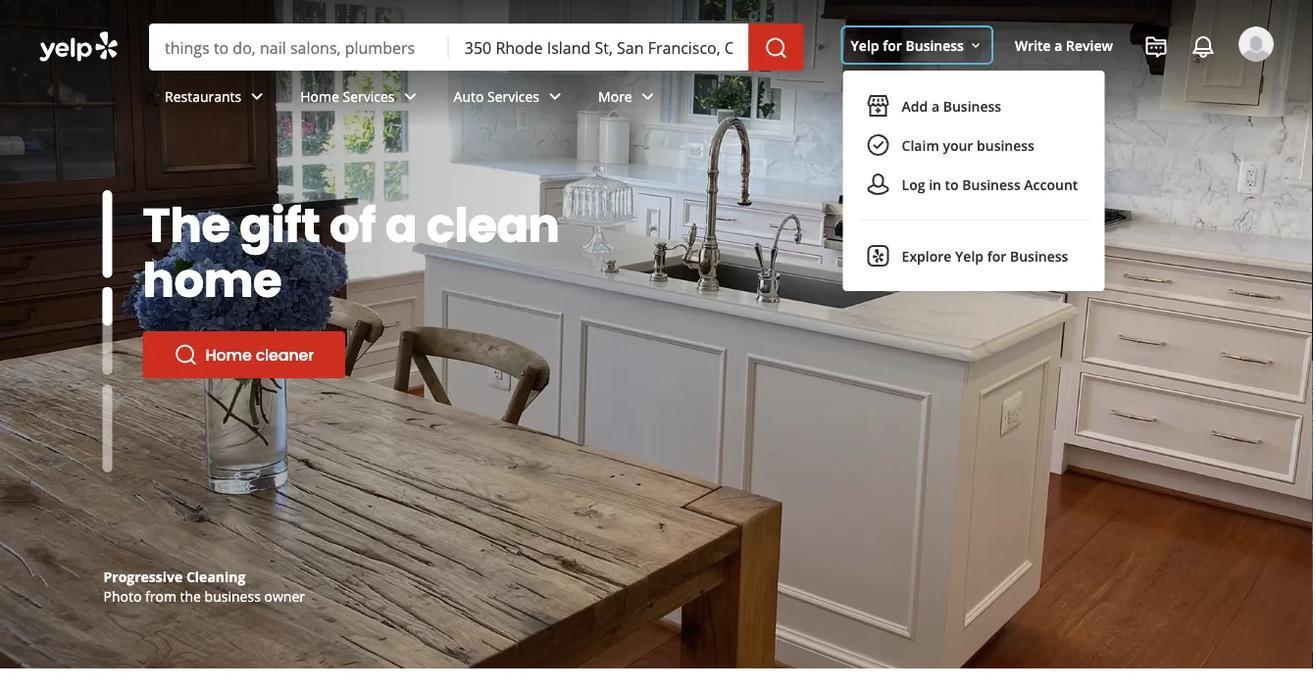 Task type: vqa. For each thing, say whether or not it's contained in the screenshot.
the owner
yes



Task type: locate. For each thing, give the bounding box(es) containing it.
claim your business button
[[859, 126, 1090, 165]]

0 horizontal spatial yelp
[[851, 36, 880, 54]]

0 vertical spatial yelp
[[851, 36, 880, 54]]

1 horizontal spatial yelp
[[956, 247, 984, 265]]

24 chevron down v2 image
[[399, 85, 422, 108], [544, 85, 567, 108]]

1 24 chevron down v2 image from the left
[[399, 85, 422, 108]]

none field up home services
[[165, 36, 434, 58]]

the
[[180, 587, 201, 606]]

2 vertical spatial a
[[386, 192, 417, 259]]

2 services from the left
[[488, 87, 540, 106]]

home right 24 search v2 image
[[206, 344, 252, 366]]

photo
[[104, 587, 142, 606]]

log
[[902, 175, 926, 194]]

24 yelp for biz v2 image
[[867, 244, 891, 268]]

yelp
[[851, 36, 880, 54], [956, 247, 984, 265]]

auto
[[454, 87, 484, 106]]

yelp right explore
[[956, 247, 984, 265]]

1 vertical spatial yelp
[[956, 247, 984, 265]]

auto services
[[454, 87, 540, 106]]

search image
[[765, 36, 789, 60]]

home inside business categories element
[[300, 87, 339, 106]]

more link
[[583, 71, 676, 128]]

business down the cleaning
[[205, 587, 261, 606]]

business categories element
[[149, 71, 1275, 128]]

0 horizontal spatial business
[[205, 587, 261, 606]]

24 chevron down v2 image inside auto services link
[[544, 85, 567, 108]]

a
[[1055, 36, 1063, 54], [932, 97, 940, 115], [386, 192, 417, 259]]

0 horizontal spatial 24 chevron down v2 image
[[399, 85, 422, 108]]

24 chevron down v2 image for auto services
[[544, 85, 567, 108]]

1 horizontal spatial a
[[932, 97, 940, 115]]

for right explore
[[988, 247, 1007, 265]]

home cleaner link
[[143, 332, 346, 379]]

business left 16 chevron down v2 icon on the top right of page
[[906, 36, 965, 54]]

add
[[902, 97, 929, 115]]

yelp inside button
[[956, 247, 984, 265]]

services down find text field
[[343, 87, 395, 106]]

1 vertical spatial for
[[988, 247, 1007, 265]]

none search field containing yelp for business
[[0, 0, 1314, 291]]

home
[[143, 247, 282, 314]]

24 chevron down v2 image inside more link
[[637, 85, 660, 108]]

select slide image
[[103, 190, 112, 278]]

yelp inside button
[[851, 36, 880, 54]]

24 add biz v2 image
[[867, 94, 891, 118]]

business
[[977, 136, 1035, 155], [205, 587, 261, 606]]

projects image
[[1145, 35, 1169, 59]]

0 vertical spatial for
[[883, 36, 903, 54]]

business
[[906, 36, 965, 54], [944, 97, 1002, 115], [963, 175, 1021, 194], [1011, 247, 1069, 265]]

for up 24 add biz v2 image
[[883, 36, 903, 54]]

home for home services
[[300, 87, 339, 106]]

services
[[343, 87, 395, 106], [488, 87, 540, 106]]

0 horizontal spatial services
[[343, 87, 395, 106]]

more
[[599, 87, 633, 106]]

1 horizontal spatial 24 chevron down v2 image
[[544, 85, 567, 108]]

1 none field from the left
[[165, 36, 434, 58]]

1 horizontal spatial business
[[977, 136, 1035, 155]]

0 horizontal spatial none field
[[165, 36, 434, 58]]

16 chevron down v2 image
[[968, 38, 984, 54]]

business inside button
[[1011, 247, 1069, 265]]

write a review
[[1016, 36, 1114, 54]]

None search field
[[0, 0, 1314, 291]]

home down find text field
[[300, 87, 339, 106]]

for
[[883, 36, 903, 54], [988, 247, 1007, 265]]

0 vertical spatial business
[[977, 136, 1035, 155]]

a right of
[[386, 192, 417, 259]]

24 chevron down v2 image inside home services link
[[399, 85, 422, 108]]

yelp for business button
[[843, 27, 992, 63]]

explore yelp for business
[[902, 247, 1069, 265]]

1 vertical spatial a
[[932, 97, 940, 115]]

2 24 chevron down v2 image from the left
[[544, 85, 567, 108]]

1 horizontal spatial none field
[[465, 36, 734, 58]]

1 horizontal spatial for
[[988, 247, 1007, 265]]

your
[[943, 136, 974, 155]]

business up log in to business account
[[977, 136, 1035, 155]]

1 horizontal spatial 24 chevron down v2 image
[[637, 85, 660, 108]]

1 24 chevron down v2 image from the left
[[246, 85, 269, 108]]

1 services from the left
[[343, 87, 395, 106]]

0 vertical spatial home
[[300, 87, 339, 106]]

business inside claim your business button
[[977, 136, 1035, 155]]

restaurants
[[165, 87, 242, 106]]

home
[[300, 87, 339, 106], [206, 344, 252, 366]]

yelp up 24 add biz v2 image
[[851, 36, 880, 54]]

1 vertical spatial business
[[205, 587, 261, 606]]

0 horizontal spatial home
[[206, 344, 252, 366]]

gift
[[240, 192, 320, 259]]

log in to business account
[[902, 175, 1079, 194]]

1 vertical spatial home
[[206, 344, 252, 366]]

bob b. image
[[1239, 26, 1275, 62]]

the gift of a clean home
[[143, 192, 560, 314]]

none field find
[[165, 36, 434, 58]]

of
[[330, 192, 376, 259]]

24 chevron down v2 image right restaurants
[[246, 85, 269, 108]]

owner
[[264, 587, 305, 606]]

log in to business account button
[[859, 165, 1090, 204]]

explore banner section banner
[[0, 0, 1314, 669]]

24 friends v2 image
[[867, 173, 891, 196]]

1 horizontal spatial home
[[300, 87, 339, 106]]

24 chevron down v2 image right more at left
[[637, 85, 660, 108]]

24 chevron down v2 image inside restaurants link
[[246, 85, 269, 108]]

24 chevron down v2 image left the auto
[[399, 85, 422, 108]]

none field up more at left
[[465, 36, 734, 58]]

24 chevron down v2 image for more
[[637, 85, 660, 108]]

2 none field from the left
[[465, 36, 734, 58]]

1 horizontal spatial services
[[488, 87, 540, 106]]

a inside button
[[932, 97, 940, 115]]

yelp for business
[[851, 36, 965, 54]]

business up claim your business button
[[944, 97, 1002, 115]]

business down 'account'
[[1011, 247, 1069, 265]]

0 horizontal spatial a
[[386, 192, 417, 259]]

claim your business
[[902, 136, 1035, 155]]

None search field
[[149, 24, 808, 71]]

0 vertical spatial a
[[1055, 36, 1063, 54]]

None field
[[165, 36, 434, 58], [465, 36, 734, 58]]

2 24 chevron down v2 image from the left
[[637, 85, 660, 108]]

write a review link
[[1008, 27, 1122, 63]]

progressive cleaning link
[[104, 568, 246, 586]]

a right add
[[932, 97, 940, 115]]

services right the auto
[[488, 87, 540, 106]]

a right write
[[1055, 36, 1063, 54]]

24 chevron down v2 image right auto services
[[544, 85, 567, 108]]

Near text field
[[465, 36, 734, 58]]

restaurants link
[[149, 71, 285, 128]]

0 horizontal spatial 24 chevron down v2 image
[[246, 85, 269, 108]]

a for write
[[1055, 36, 1063, 54]]

0 horizontal spatial for
[[883, 36, 903, 54]]

2 horizontal spatial a
[[1055, 36, 1063, 54]]

24 chevron down v2 image
[[246, 85, 269, 108], [637, 85, 660, 108]]

user actions element
[[836, 25, 1302, 291]]

none search field inside explore banner section banner
[[149, 24, 808, 71]]



Task type: describe. For each thing, give the bounding box(es) containing it.
claim
[[902, 136, 940, 155]]

24 chevron down v2 image for home services
[[399, 85, 422, 108]]

cleaner
[[256, 344, 314, 366]]

home for home cleaner
[[206, 344, 252, 366]]

for inside yelp for business button
[[883, 36, 903, 54]]

progressive
[[104, 568, 183, 586]]

add a business button
[[859, 86, 1090, 126]]

clean
[[427, 192, 560, 259]]

a inside the gift of a clean home
[[386, 192, 417, 259]]

24 chevron down v2 image for restaurants
[[246, 85, 269, 108]]

in
[[929, 175, 942, 194]]

home services
[[300, 87, 395, 106]]

review
[[1067, 36, 1114, 54]]

from
[[145, 587, 177, 606]]

business inside progressive cleaning photo from the business owner
[[205, 587, 261, 606]]

24 search v2 image
[[174, 343, 198, 367]]

progressive cleaning photo from the business owner
[[104, 568, 305, 606]]

cleaning
[[186, 568, 246, 586]]

24 claim v2 image
[[867, 133, 891, 157]]

none field near
[[465, 36, 734, 58]]

account
[[1025, 175, 1079, 194]]

home services link
[[285, 71, 438, 128]]

services for auto services
[[488, 87, 540, 106]]

add a business
[[902, 97, 1002, 115]]

business inside button
[[944, 97, 1002, 115]]

Find text field
[[165, 36, 434, 58]]

notifications image
[[1192, 35, 1216, 59]]

auto services link
[[438, 71, 583, 128]]

services for home services
[[343, 87, 395, 106]]

the
[[143, 192, 230, 259]]

home cleaner
[[206, 344, 314, 366]]

explore
[[902, 247, 952, 265]]

write
[[1016, 36, 1052, 54]]

to
[[946, 175, 959, 194]]

business right to
[[963, 175, 1021, 194]]

for inside explore yelp for business button
[[988, 247, 1007, 265]]

a for add
[[932, 97, 940, 115]]

explore yelp for business button
[[859, 237, 1090, 276]]



